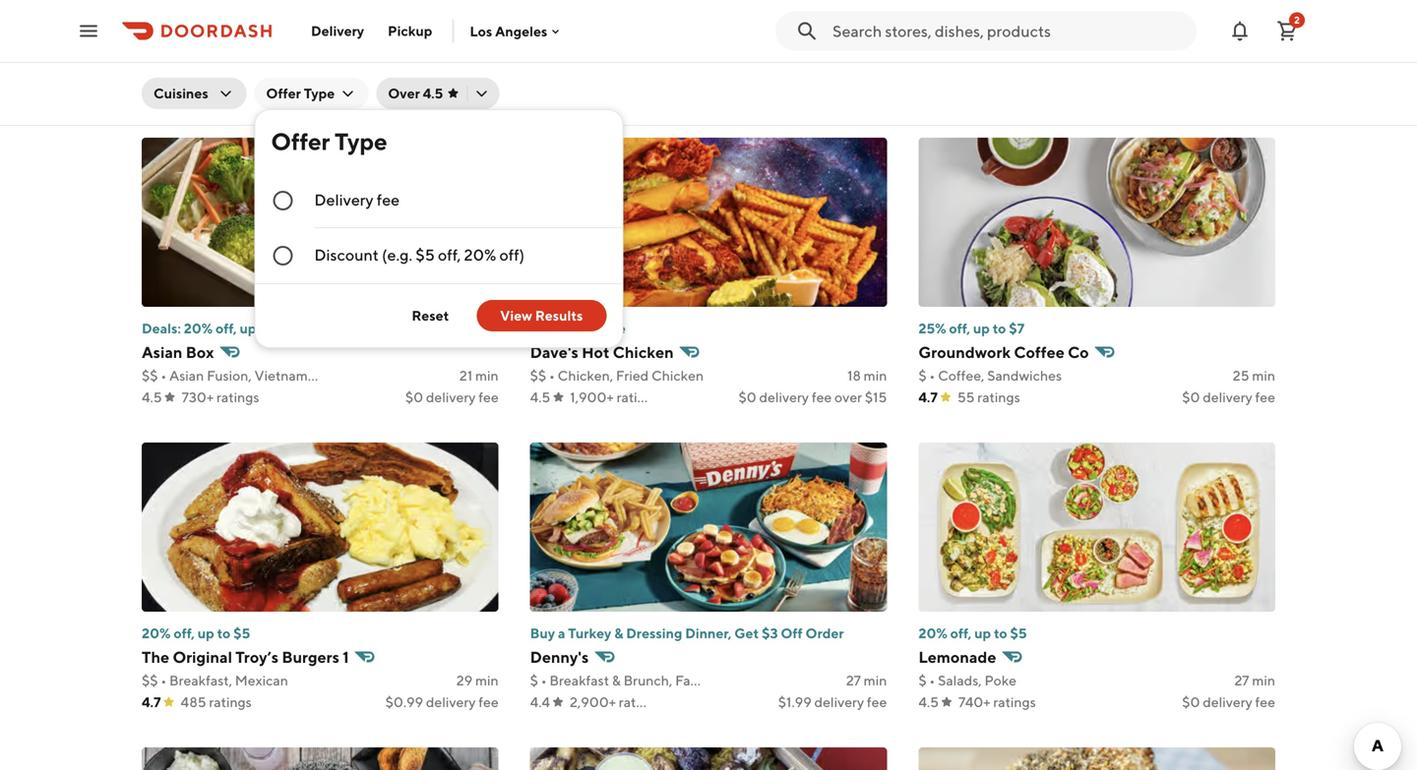 Task type: locate. For each thing, give the bounding box(es) containing it.
to inside 20% off, up to $5 robeks
[[606, 15, 619, 31]]

0 horizontal spatial 29
[[456, 673, 473, 689]]

asian down deals:
[[142, 343, 182, 362]]

off, up lemonade
[[950, 625, 971, 642]]

4.5 down salads,
[[918, 694, 939, 710]]

• up 4.4
[[541, 673, 547, 689]]

740+
[[958, 694, 990, 710]]

min for pitchoun bakery & café
[[475, 62, 499, 79]]

over 4.5
[[388, 85, 443, 101]]

asian
[[142, 343, 182, 362], [169, 368, 204, 384]]

delivery for lemonade
[[1203, 694, 1252, 710]]

to left $7 at right top
[[993, 320, 1006, 337]]

25%
[[918, 320, 946, 337]]

0 horizontal spatial 4.7
[[142, 694, 161, 710]]

$ for lemonade
[[918, 673, 927, 689]]

up for basil & cheese cafe
[[974, 15, 991, 31]]

0 vertical spatial delivery
[[311, 23, 364, 39]]

off, inside 20% off, up to $5 robeks
[[562, 15, 583, 31]]

ratings
[[229, 84, 272, 100], [216, 389, 259, 405], [617, 389, 659, 405], [977, 389, 1020, 405], [209, 694, 252, 710], [619, 694, 661, 710], [993, 694, 1036, 710]]

pitchoun bakery & café
[[142, 38, 315, 57]]

$$ down 'the'
[[142, 673, 158, 689]]

20% up 'the'
[[142, 625, 171, 642]]

$5 inside 20% off, up to $5 robeks
[[622, 15, 639, 31]]

off,
[[562, 15, 583, 31], [950, 15, 971, 31], [438, 246, 461, 264], [216, 320, 237, 337], [949, 320, 970, 337], [174, 625, 195, 642], [950, 625, 971, 642]]

delivery inside button
[[311, 23, 364, 39]]

$5 up poke
[[1010, 625, 1027, 642]]

4.5 right over
[[423, 85, 443, 101]]

Store search: begin typing to search for stores available on DoorDash text field
[[833, 20, 1185, 42]]

20% off, up to $5 up original
[[142, 625, 250, 642]]

$1.99 delivery fee
[[778, 694, 887, 710]]

1 horizontal spatial $3
[[762, 625, 778, 642]]

$3 left off
[[762, 625, 778, 642]]

4.7
[[918, 389, 938, 405], [142, 694, 161, 710]]

• down 'asian box'
[[161, 368, 167, 384]]

• for basil & cheese cafe
[[937, 62, 943, 79]]

spend $20, save $3
[[142, 15, 266, 31]]

over 4.5 button
[[376, 78, 499, 109]]

20% off, up to $5 for &
[[918, 15, 1027, 31]]

• for groundwork coffee co
[[929, 368, 935, 384]]

1 vertical spatial 4.7
[[142, 694, 161, 710]]

• for asian box
[[161, 368, 167, 384]]

$$ down 'asian box'
[[142, 368, 158, 384]]

• up 4.6
[[161, 62, 167, 79]]

0 vertical spatial 29
[[845, 62, 861, 79]]

4.5 for dave's hot chicken
[[530, 389, 550, 405]]

$$ • breakfast, mexican
[[142, 673, 288, 689]]

$$ • juice bars & smoothies, acai bowls
[[530, 62, 776, 79]]

los
[[470, 23, 492, 39]]

20%
[[530, 15, 559, 31], [918, 15, 947, 31], [464, 246, 496, 264], [184, 320, 213, 337], [142, 625, 171, 642], [918, 625, 947, 642]]

cafe
[[1050, 38, 1094, 57]]

offer type down offer type button
[[271, 127, 387, 155]]

1 horizontal spatial 4.7
[[918, 389, 938, 405]]

fee for the original troy's burgers 1
[[478, 694, 499, 710]]

results
[[535, 308, 583, 324]]

20% up lemonade
[[918, 625, 947, 642]]

type inside button
[[304, 85, 335, 101]]

0 horizontal spatial breakfast
[[549, 673, 609, 689]]

4.7 for groundwork coffee co
[[918, 389, 938, 405]]

buy
[[530, 625, 555, 642]]

20% up "robeks"
[[530, 15, 559, 31]]

notification bell image
[[1228, 19, 1252, 43]]

0 vertical spatial $3
[[250, 15, 266, 31]]

$0 for dave's
[[739, 389, 756, 405]]

$5 up $$ • juice bars & smoothies, acai bowls
[[622, 15, 639, 31]]

up inside 20% off, up to $5 robeks
[[586, 15, 603, 31]]

smoothies,
[[636, 62, 705, 79]]

1,900+
[[570, 389, 614, 405]]

cafe,
[[946, 62, 979, 79]]

&
[[266, 38, 276, 57], [968, 38, 978, 57], [624, 62, 633, 79], [614, 625, 623, 642], [612, 673, 621, 689]]

22 min
[[457, 62, 499, 79]]

27
[[846, 673, 861, 689], [1235, 673, 1249, 689]]

1 27 from the left
[[846, 673, 861, 689]]

angeles
[[495, 23, 547, 39]]

fee for lemonade
[[1255, 694, 1275, 710]]

min for asian box
[[475, 368, 499, 384]]

offer down offer type button
[[271, 127, 330, 155]]

denny's
[[530, 648, 589, 667]]

$$ • asian fusion, vietnamese
[[142, 368, 329, 384]]

buy a turkey & dressing dinner, get $3 off order
[[530, 625, 844, 642]]

$5 up 'cheese'
[[1010, 15, 1027, 31]]

$0 delivery fee over $15
[[739, 389, 887, 405]]

dave's hot chicken
[[530, 343, 674, 362]]

29 right "bowls"
[[845, 62, 861, 79]]

ratings down fried
[[617, 389, 659, 405]]

off, right (e.g.
[[438, 246, 461, 264]]

$$ • cafe, breakfast
[[918, 62, 1042, 79]]

ratings down $$ • asian fusion, vietnamese
[[216, 389, 259, 405]]

1 vertical spatial asian
[[169, 368, 204, 384]]

(e.g.
[[382, 246, 412, 264]]

• down dave's
[[549, 368, 555, 384]]

$0.99
[[385, 694, 423, 710]]

29 for $$ • juice bars & smoothies, acai bowls
[[845, 62, 861, 79]]

$$ down basil
[[918, 62, 935, 79]]

asian up 730+
[[169, 368, 204, 384]]

1 vertical spatial 29
[[456, 673, 473, 689]]

29 up $0.99 delivery fee
[[456, 673, 473, 689]]

$ • breakfast & brunch, family meals
[[530, 673, 756, 689]]

min for the original troy's burgers 1
[[475, 673, 499, 689]]

delivery up offer type button
[[311, 23, 364, 39]]

29 min for $$ • breakfast, mexican
[[456, 673, 499, 689]]

$$ for &
[[142, 62, 158, 79]]

2 button
[[1267, 11, 1307, 51]]

1 horizontal spatial 27
[[1235, 673, 1249, 689]]

0 horizontal spatial 29 min
[[456, 673, 499, 689]]

1 vertical spatial $3
[[762, 625, 778, 642]]

0 vertical spatial chicken
[[613, 343, 674, 362]]

hot
[[582, 343, 610, 362]]

4.7 for the original troy's burgers 1
[[142, 694, 161, 710]]

29
[[845, 62, 861, 79], [456, 673, 473, 689]]

1 horizontal spatial breakfast
[[982, 62, 1042, 79]]

fee
[[478, 84, 499, 100], [377, 190, 400, 209], [605, 320, 626, 337], [478, 389, 499, 405], [812, 389, 832, 405], [1255, 389, 1275, 405], [478, 694, 499, 710], [867, 694, 887, 710], [1255, 694, 1275, 710]]

4.5 for lemonade
[[918, 694, 939, 710]]

to up basil & cheese cafe
[[994, 15, 1007, 31]]

1 horizontal spatial 29
[[845, 62, 861, 79]]

1 horizontal spatial 29 min
[[845, 62, 887, 79]]

$3 right save
[[250, 15, 266, 31]]

• for the original troy's burgers 1
[[161, 673, 167, 689]]

bars
[[594, 62, 621, 79]]

cuisines
[[154, 85, 208, 101]]

1 27 min from the left
[[846, 673, 887, 689]]

• left salads,
[[929, 673, 935, 689]]

a
[[558, 625, 565, 642]]

type down café
[[304, 85, 335, 101]]

• left cafe,
[[937, 62, 943, 79]]

fee for dave's hot chicken
[[812, 389, 832, 405]]

20% up basil
[[918, 15, 947, 31]]

$$ for chicken
[[530, 368, 546, 384]]

1 vertical spatial breakfast
[[549, 673, 609, 689]]

option group
[[255, 173, 622, 283]]

chicken up fried
[[613, 343, 674, 362]]

off, up basil
[[950, 15, 971, 31]]

to up vietnamese at the top left of page
[[259, 320, 273, 337]]

delivery up "discount"
[[314, 190, 374, 209]]

discount
[[314, 246, 379, 264]]

1,000+ ratings
[[181, 84, 272, 100]]

pitchoun
[[142, 38, 209, 57]]

up up groundwork
[[973, 320, 990, 337]]

26 min
[[1233, 62, 1275, 79]]

offer
[[266, 85, 301, 101], [271, 127, 330, 155]]

co
[[1068, 343, 1089, 362]]

spend
[[142, 15, 183, 31]]

• for denny's
[[541, 673, 547, 689]]

up up bars
[[586, 15, 603, 31]]

4.7 left 55
[[918, 389, 938, 405]]

up up basil & cheese cafe
[[974, 15, 991, 31]]

18 min
[[847, 368, 887, 384]]

1 horizontal spatial 27 min
[[1235, 673, 1275, 689]]

los angeles
[[470, 23, 547, 39]]

breakfast down 'cheese'
[[982, 62, 1042, 79]]

offer type down café
[[266, 85, 335, 101]]

to
[[606, 15, 619, 31], [994, 15, 1007, 31], [259, 320, 273, 337], [993, 320, 1006, 337], [217, 625, 231, 642], [994, 625, 1007, 642]]

ratings for original
[[209, 694, 252, 710]]

27 for denny's
[[846, 673, 861, 689]]

0 vertical spatial type
[[304, 85, 335, 101]]

type up the delivery fee
[[335, 127, 387, 155]]

up for lemonade
[[974, 625, 991, 642]]

1,900+ ratings
[[570, 389, 659, 405]]

$5 right (e.g.
[[416, 246, 435, 264]]

20% left off)
[[464, 246, 496, 264]]

& right bars
[[624, 62, 633, 79]]

• down 'the'
[[161, 673, 167, 689]]

ratings for bakery
[[229, 84, 272, 100]]

delivery button
[[299, 15, 376, 47]]

$ up 4.4
[[530, 673, 538, 689]]

29 min
[[845, 62, 887, 79], [456, 673, 499, 689]]

open menu image
[[77, 19, 100, 43]]

dessert
[[215, 62, 263, 79]]

ratings down "$$ • breakfast, mexican"
[[209, 694, 252, 710]]

up up original
[[198, 625, 214, 642]]

$15
[[865, 389, 887, 405]]

type
[[304, 85, 335, 101], [335, 127, 387, 155]]

salads,
[[938, 673, 982, 689]]

juice
[[558, 62, 591, 79]]

fee for denny's
[[867, 694, 887, 710]]

0 vertical spatial offer
[[266, 85, 301, 101]]

mexican
[[235, 673, 288, 689]]

4.5
[[423, 85, 443, 101], [142, 389, 162, 405], [530, 389, 550, 405], [918, 694, 939, 710]]

off, up "robeks"
[[562, 15, 583, 31]]

breakfast
[[982, 62, 1042, 79], [549, 673, 609, 689]]

chicken,
[[558, 368, 613, 384]]

0 vertical spatial 29 min
[[845, 62, 887, 79]]

over
[[835, 389, 862, 405]]

sandwiches
[[987, 368, 1062, 384]]

$ for groundwork coffee co
[[918, 368, 927, 384]]

$0 for groundwork
[[1182, 389, 1200, 405]]

to up bars
[[606, 15, 619, 31]]

& up $$ • cafe, breakfast in the right of the page
[[968, 38, 978, 57]]

0 horizontal spatial 27
[[846, 673, 861, 689]]

$5 up the original troy's burgers 1
[[233, 625, 250, 642]]

$0 delivery fee for groundwork
[[1182, 389, 1275, 405]]

• for lemonade
[[929, 673, 935, 689]]

2 27 from the left
[[1235, 673, 1249, 689]]

$20,
[[186, 15, 215, 31]]

$0 for pitchoun
[[405, 84, 423, 100]]

1 items, open order cart image
[[1275, 19, 1299, 43]]

4.7 left 485
[[142, 694, 161, 710]]

delivery for groundwork coffee co
[[1203, 389, 1252, 405]]

ratings down dessert
[[229, 84, 272, 100]]

$ for denny's
[[530, 673, 538, 689]]

0 vertical spatial 4.7
[[918, 389, 938, 405]]

1 vertical spatial 29 min
[[456, 673, 499, 689]]

to for the original troy's burgers 1
[[217, 625, 231, 642]]

deals: 20% off, up to $5
[[142, 320, 292, 337]]

chicken right fried
[[651, 368, 704, 384]]

2 27 min from the left
[[1235, 673, 1275, 689]]

55
[[957, 389, 975, 405]]

$$ down dave's
[[530, 368, 546, 384]]

off, up fusion,
[[216, 320, 237, 337]]

485
[[181, 694, 206, 710]]

20% off, up to $5 robeks
[[530, 15, 639, 57]]

$$ for cheese
[[918, 62, 935, 79]]

up up lemonade
[[974, 625, 991, 642]]

family
[[675, 673, 716, 689]]

1 vertical spatial chicken
[[651, 368, 704, 384]]

ratings down $ • coffee, sandwiches
[[977, 389, 1020, 405]]

min for basil & cheese cafe
[[1252, 62, 1275, 79]]

0 vertical spatial offer type
[[266, 85, 335, 101]]

29 min left cafe,
[[845, 62, 887, 79]]

$ left salads,
[[918, 673, 927, 689]]

1 vertical spatial delivery
[[314, 190, 374, 209]]

• left the "coffee,"
[[929, 368, 935, 384]]

1 vertical spatial offer
[[271, 127, 330, 155]]

$ left the "coffee,"
[[918, 368, 927, 384]]

4.5 left 730+
[[142, 389, 162, 405]]

fee inside delivery fee option
[[377, 190, 400, 209]]

breakfast up 2,900+
[[549, 673, 609, 689]]

4.5 down dave's
[[530, 389, 550, 405]]

to up poke
[[994, 625, 1007, 642]]

delivery inside option
[[314, 190, 374, 209]]

$0
[[405, 84, 423, 100], [530, 320, 548, 337], [405, 389, 423, 405], [739, 389, 756, 405], [1182, 389, 1200, 405], [1182, 694, 1200, 710]]

1 vertical spatial offer type
[[271, 127, 387, 155]]

offer down café
[[266, 85, 301, 101]]

29 min up $0.99 delivery fee
[[456, 673, 499, 689]]

29 min for $$ • juice bars & smoothies, acai bowls
[[845, 62, 887, 79]]

20% off, up to $5 up basil
[[918, 15, 1027, 31]]

$$ up 4.6
[[142, 62, 158, 79]]

to up original
[[217, 625, 231, 642]]

0 horizontal spatial 27 min
[[846, 673, 887, 689]]

$$ for troy's
[[142, 673, 158, 689]]

pickup button
[[376, 15, 444, 47]]



Task type: describe. For each thing, give the bounding box(es) containing it.
groundwork coffee co
[[918, 343, 1089, 362]]

turkey
[[568, 625, 611, 642]]

$0.99 delivery fee
[[385, 694, 499, 710]]

reset
[[412, 308, 449, 324]]

55 ratings
[[957, 389, 1020, 405]]

offer type inside button
[[266, 85, 335, 101]]

poke
[[985, 673, 1017, 689]]

delivery for dave's hot chicken
[[759, 389, 809, 405]]

$0 delivery fee for pitchoun
[[405, 84, 499, 100]]

view results
[[500, 308, 583, 324]]

& right the turkey
[[614, 625, 623, 642]]

27 min for lemonade
[[1235, 673, 1275, 689]]

25% off, up to $7
[[918, 320, 1025, 337]]

fusion,
[[207, 368, 252, 384]]

original
[[173, 648, 232, 667]]

26
[[1233, 62, 1249, 79]]

robeks
[[530, 38, 585, 57]]

dressing
[[626, 625, 682, 642]]

20% up the box
[[184, 320, 213, 337]]

vietnamese
[[254, 368, 329, 384]]

view results button
[[477, 300, 607, 332]]

option group containing delivery fee
[[255, 173, 622, 283]]

22
[[457, 62, 473, 79]]

$$ down "robeks"
[[530, 62, 546, 79]]

730+ ratings
[[182, 389, 259, 405]]

the original troy's burgers 1
[[142, 648, 349, 667]]

up for the original troy's burgers 1
[[198, 625, 214, 642]]

delivery for asian box
[[426, 389, 476, 405]]

order
[[805, 625, 844, 642]]

0 vertical spatial breakfast
[[982, 62, 1042, 79]]

4.6
[[142, 84, 162, 100]]

reset button
[[400, 300, 461, 332]]

ratings for hot
[[617, 389, 659, 405]]

delivery for the original troy's burgers 1
[[426, 694, 476, 710]]

ratings down poke
[[993, 694, 1036, 710]]

brunch,
[[623, 673, 672, 689]]

off
[[781, 625, 803, 642]]

fee for asian box
[[478, 389, 499, 405]]

to for lemonade
[[994, 625, 1007, 642]]

fee for groundwork coffee co
[[1255, 389, 1275, 405]]

over
[[388, 85, 420, 101]]

21
[[459, 368, 473, 384]]

lemonade
[[918, 648, 996, 667]]

$0 for asian
[[405, 389, 423, 405]]

25 min
[[1233, 368, 1275, 384]]

ratings for box
[[216, 389, 259, 405]]

up for groundwork coffee co
[[973, 320, 990, 337]]

save
[[218, 15, 247, 31]]

27 min for denny's
[[846, 673, 887, 689]]

view
[[500, 308, 532, 324]]

1
[[343, 648, 349, 667]]

delivery for delivery
[[311, 23, 364, 39]]

$0 delivery fee for asian
[[405, 389, 499, 405]]

delivery for denny's
[[814, 694, 864, 710]]

20% off, up to $5 for original
[[142, 625, 250, 642]]

off, up groundwork
[[949, 320, 970, 337]]

$ • coffee, sandwiches
[[918, 368, 1062, 384]]

4.5 for asian box
[[142, 389, 162, 405]]

offer type button
[[254, 78, 368, 109]]

cheese
[[981, 38, 1046, 57]]

min for denny's
[[864, 673, 887, 689]]

asian box
[[142, 343, 214, 362]]

get
[[734, 625, 759, 642]]

min for groundwork coffee co
[[1252, 368, 1275, 384]]

ratings down $ • breakfast & brunch, family meals at the bottom of page
[[619, 694, 661, 710]]

730+
[[182, 389, 214, 405]]

coffee,
[[938, 368, 984, 384]]

fee for pitchoun bakery & café
[[478, 84, 499, 100]]

offer inside button
[[266, 85, 301, 101]]

to for basil & cheese cafe
[[994, 15, 1007, 31]]

meals
[[719, 673, 756, 689]]

bakery
[[212, 38, 263, 57]]

min for dave's hot chicken
[[864, 368, 887, 384]]

740+ ratings
[[958, 694, 1036, 710]]

• for pitchoun bakery & café
[[161, 62, 167, 79]]

4.4
[[530, 694, 550, 710]]

min for lemonade
[[1252, 673, 1275, 689]]

20% inside 20% off, up to $5 robeks
[[530, 15, 559, 31]]

20% inside option
[[464, 246, 496, 264]]

delivery for delivery fee
[[314, 190, 374, 209]]

$5 inside option
[[416, 246, 435, 264]]

$ • salads, poke
[[918, 673, 1017, 689]]

discount (e.g. $5 off, 20% off)
[[314, 246, 525, 264]]

• left juice
[[549, 62, 555, 79]]

box
[[186, 343, 214, 362]]

485 ratings
[[181, 694, 252, 710]]

ratings for coffee
[[977, 389, 1020, 405]]

pickup
[[388, 23, 432, 39]]

groundwork
[[918, 343, 1011, 362]]

• for dave's hot chicken
[[549, 368, 555, 384]]

$$ • lunch, dessert
[[142, 62, 263, 79]]

$5 up vietnamese at the top left of page
[[275, 320, 292, 337]]

troy's
[[235, 648, 279, 667]]

to for groundwork coffee co
[[993, 320, 1006, 337]]

lunch,
[[169, 62, 212, 79]]

2,900+ ratings
[[570, 694, 661, 710]]

20% off, up to $5 up lemonade
[[918, 625, 1027, 642]]

basil
[[918, 38, 965, 57]]

deals:
[[142, 320, 181, 337]]

dinner,
[[685, 625, 732, 642]]

25
[[1233, 368, 1249, 384]]

off, inside option
[[438, 246, 461, 264]]

$$ • chicken, fried chicken
[[530, 368, 704, 384]]

fried
[[616, 368, 649, 384]]

Delivery fee radio
[[255, 173, 622, 228]]

29 for $$ • breakfast, mexican
[[456, 673, 473, 689]]

off, up original
[[174, 625, 195, 642]]

bowls
[[739, 62, 776, 79]]

27 for lemonade
[[1235, 673, 1249, 689]]

0 vertical spatial asian
[[142, 343, 182, 362]]

1 vertical spatial type
[[335, 127, 387, 155]]

0 horizontal spatial $3
[[250, 15, 266, 31]]

& left café
[[266, 38, 276, 57]]

& up 2,900+ ratings
[[612, 673, 621, 689]]

2,900+
[[570, 694, 616, 710]]

$7
[[1009, 320, 1025, 337]]

delivery for pitchoun bakery & café
[[426, 84, 476, 100]]

Discount (e.g. $5 off, 20% off) radio
[[255, 228, 622, 283]]

2
[[1294, 14, 1300, 26]]

4.5 inside button
[[423, 85, 443, 101]]

up up $$ • asian fusion, vietnamese
[[240, 320, 256, 337]]



Task type: vqa. For each thing, say whether or not it's contained in the screenshot.


